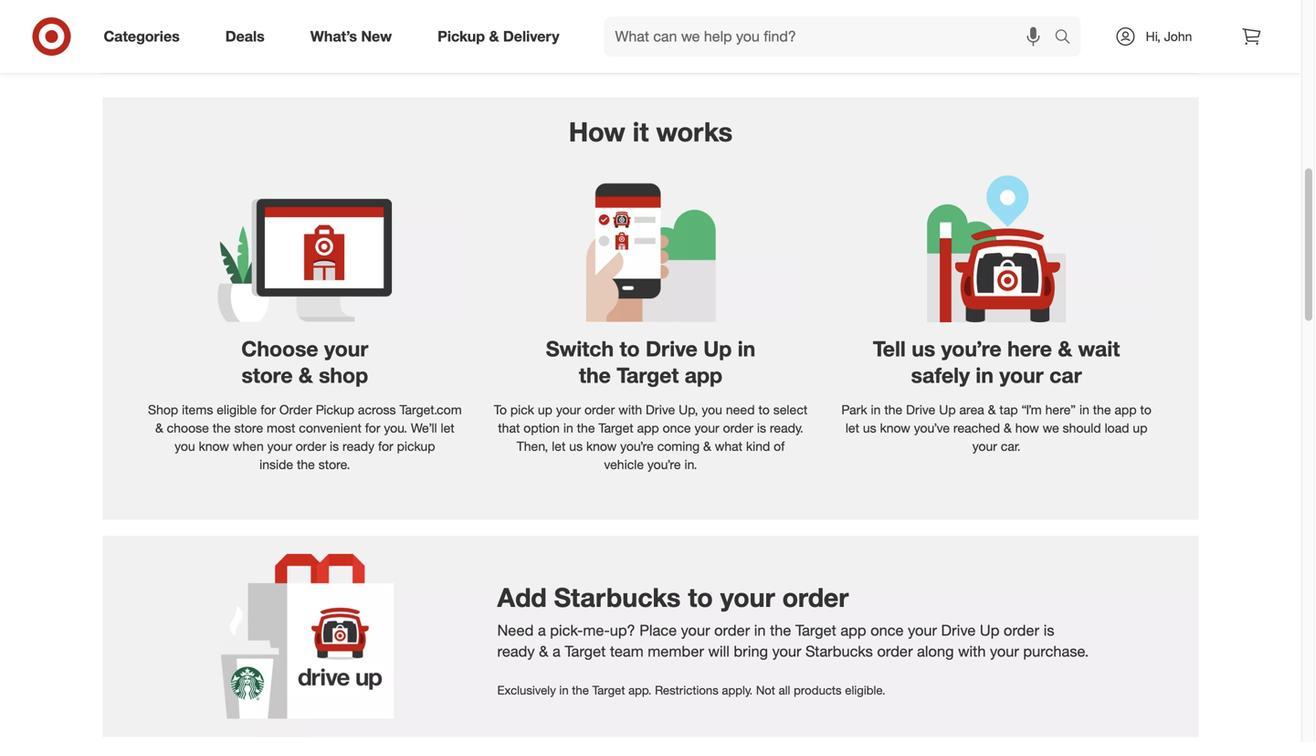 Task type: locate. For each thing, give the bounding box(es) containing it.
what's new
[[310, 27, 392, 45]]

for up most
[[261, 402, 276, 418]]

1 vertical spatial ready
[[497, 643, 535, 661]]

your car
[[1000, 363, 1082, 388]]

2 horizontal spatial let
[[846, 420, 860, 436]]

drive up you've
[[906, 402, 936, 418]]

2 horizontal spatial drive
[[942, 622, 976, 640]]

how
[[569, 116, 626, 148]]

0 vertical spatial with
[[619, 402, 642, 418]]

store up the when at the bottom
[[234, 420, 263, 436]]

your up along
[[908, 622, 937, 640]]

along
[[917, 643, 954, 661]]

ready inside shop items eligible for order pickup across target.com & choose the store most convenient for you. we'll let you know when your order is ready for pickup inside the store.
[[343, 439, 375, 455]]

0 horizontal spatial up
[[538, 402, 553, 418]]

up inside the park in the drive up area & tap "i'm here" in the app to let us know you've reached & how we should load up your car.
[[939, 402, 956, 418]]

shop
[[148, 402, 178, 418]]

order down need
[[723, 420, 754, 436]]

your down reached
[[973, 439, 998, 455]]

up inside 'to pick up your order with drive up, you need to select that option in the target app once your order is ready. then, let us know you're coming & what kind of vehicle you're in.'
[[538, 402, 553, 418]]

is down convenient
[[330, 439, 339, 455]]

you're up vehicle you're in.
[[620, 439, 654, 455]]

you down choose
[[175, 439, 195, 455]]

pick-
[[550, 622, 583, 640]]

in inside need a pick-me-up? place your order in the target app once your drive up order is ready & a target team member will bring your starbucks order along with your purchase.
[[754, 622, 766, 640]]

to right the "switch"
[[620, 336, 640, 362]]

1 vertical spatial you're
[[620, 439, 654, 455]]

0 vertical spatial a
[[538, 622, 546, 640]]

& inside choose your store & shop
[[299, 363, 313, 388]]

store inside choose your store & shop
[[242, 363, 293, 388]]

0 horizontal spatial ready
[[343, 439, 375, 455]]

the inside need a pick-me-up? place your order in the target app once your drive up order is ready & a target team member will bring your starbucks order along with your purchase.
[[770, 622, 792, 640]]

to right need
[[759, 402, 770, 418]]

order
[[279, 402, 312, 418]]

your inside the park in the drive up area & tap "i'm here" in the app to let us know you've reached & how we should load up your car.
[[973, 439, 998, 455]]

categories
[[104, 27, 180, 45]]

1 vertical spatial up
[[1133, 420, 1148, 436]]

deals
[[225, 27, 265, 45]]

& left tap at the bottom of page
[[988, 402, 996, 418]]

&
[[489, 27, 499, 45], [299, 363, 313, 388], [988, 402, 996, 418], [155, 420, 163, 436], [1004, 420, 1012, 436], [704, 439, 712, 455], [539, 643, 549, 661]]

what's
[[310, 27, 357, 45]]

order down the "switch"
[[585, 402, 615, 418]]

order left along
[[877, 643, 913, 661]]

to inside the park in the drive up area & tap "i'm here" in the app to let us know you've reached & how we should load up your car.
[[1141, 402, 1152, 418]]

in up area
[[976, 363, 994, 388]]

need
[[726, 402, 755, 418]]

need
[[497, 622, 534, 640]]

ready down convenient
[[343, 439, 375, 455]]

pickup inside shop items eligible for order pickup across target.com & choose the store most convenient for you. we'll let you know when your order is ready for pickup inside the store.
[[316, 402, 355, 418]]

2 vertical spatial is
[[1044, 622, 1055, 640]]

know inside the park in the drive up area & tap "i'm here" in the app to let us know you've reached & how we should load up your car.
[[880, 420, 911, 436]]

in inside 'to pick up your order with drive up, you need to select that option in the target app once your order is ready. then, let us know you're coming & what kind of vehicle you're in.'
[[564, 420, 574, 436]]

is inside need a pick-me-up? place your order in the target app once your drive up order is ready & a target team member will bring your starbucks order along with your purchase.
[[1044, 622, 1055, 640]]

eligible
[[217, 402, 257, 418]]

let down option
[[552, 439, 566, 455]]

for down across
[[365, 420, 381, 436]]

0 vertical spatial up
[[939, 402, 956, 418]]

0 horizontal spatial pickup
[[316, 402, 355, 418]]

across
[[358, 402, 396, 418]]

let down "park"
[[846, 420, 860, 436]]

target
[[617, 363, 679, 388], [599, 420, 634, 436], [796, 622, 837, 640], [565, 643, 606, 661]]

1 horizontal spatial with
[[958, 643, 986, 661]]

categories link
[[88, 16, 203, 57]]

& up order
[[299, 363, 313, 388]]

1 horizontal spatial you're
[[942, 336, 1002, 362]]

0 vertical spatial pickup
[[438, 27, 485, 45]]

order up need a pick-me-up? place your order in the target app once your drive up order is ready & a target team member will bring your starbucks order along with your purchase. at the bottom of page
[[783, 582, 849, 613]]

you.
[[384, 420, 408, 436]]

in right option
[[564, 420, 574, 436]]

0 vertical spatial you're
[[942, 336, 1002, 362]]

option
[[524, 420, 560, 436]]

1 horizontal spatial ready
[[497, 643, 535, 661]]

your up bring
[[721, 582, 775, 613]]

0 horizontal spatial us
[[569, 439, 583, 455]]

2 horizontal spatial us
[[912, 336, 936, 362]]

drive inside the park in the drive up area & tap "i'm here" in the app to let us know you've reached & how we should load up your car.
[[906, 402, 936, 418]]

starbucks up up?
[[554, 582, 681, 613]]

1 vertical spatial you
[[175, 439, 195, 455]]

your up 'shop'
[[324, 336, 369, 362]]

& inside need a pick-me-up? place your order in the target app once your drive up order is ready & a target team member will bring your starbucks order along with your purchase.
[[539, 643, 549, 661]]

with right along
[[958, 643, 986, 661]]

1 vertical spatial store
[[234, 420, 263, 436]]

to right here"
[[1141, 402, 1152, 418]]

your down up,
[[695, 420, 720, 436]]

0 horizontal spatial once
[[663, 420, 691, 436]]

store inside shop items eligible for order pickup across target.com & choose the store most convenient for you. we'll let you know when your order is ready for pickup inside the store.
[[234, 420, 263, 436]]

1 horizontal spatial starbucks
[[806, 643, 873, 661]]

1 horizontal spatial a
[[553, 643, 561, 661]]

us right 'then,' in the bottom left of the page
[[569, 439, 583, 455]]

& down shop
[[155, 420, 163, 436]]

pickup
[[438, 27, 485, 45], [316, 402, 355, 418]]

app inside 'to pick up your order with drive up, you need to select that option in the target app once your order is ready. then, let us know you're coming & what kind of vehicle you're in.'
[[637, 420, 659, 436]]

0 horizontal spatial is
[[330, 439, 339, 455]]

0 vertical spatial ready
[[343, 439, 375, 455]]

app
[[685, 363, 723, 388], [1115, 402, 1137, 418], [637, 420, 659, 436], [841, 622, 867, 640]]

1 vertical spatial pickup
[[316, 402, 355, 418]]

is
[[757, 420, 766, 436], [330, 439, 339, 455], [1044, 622, 1055, 640]]

switch
[[546, 336, 614, 362]]

1 vertical spatial us
[[863, 420, 877, 436]]

let right we'll
[[441, 420, 455, 436]]

0 vertical spatial is
[[757, 420, 766, 436]]

your
[[324, 336, 369, 362], [556, 402, 581, 418], [695, 420, 720, 436], [267, 439, 292, 455], [973, 439, 998, 455], [721, 582, 775, 613], [681, 622, 710, 640], [908, 622, 937, 640], [773, 643, 802, 661], [990, 643, 1019, 661]]

know up vehicle you're in.
[[586, 439, 617, 455]]

order up inside the store.
[[296, 439, 326, 455]]

pick
[[511, 402, 534, 418]]

once
[[663, 420, 691, 436], [871, 622, 904, 640]]

is up purchase.
[[1044, 622, 1055, 640]]

ready
[[343, 439, 375, 455], [497, 643, 535, 661]]

1 horizontal spatial know
[[586, 439, 617, 455]]

how it works
[[569, 116, 733, 148]]

is up kind
[[757, 420, 766, 436]]

know down choose
[[199, 439, 229, 455]]

0 vertical spatial us
[[912, 336, 936, 362]]

you inside shop items eligible for order pickup across target.com & choose the store most convenient for you. we'll let you know when your order is ready for pickup inside the store.
[[175, 439, 195, 455]]

us down "park"
[[863, 420, 877, 436]]

& inside 'to pick up your order with drive up, you need to select that option in the target app once your order is ready. then, let us know you're coming & what kind of vehicle you're in.'
[[704, 439, 712, 455]]

to inside 'to pick up your order with drive up, you need to select that option in the target app once your order is ready. then, let us know you're coming & what kind of vehicle you're in.'
[[759, 402, 770, 418]]

safely
[[911, 363, 970, 388]]

1 vertical spatial with
[[958, 643, 986, 661]]

1 vertical spatial a
[[553, 643, 561, 661]]

the inside shop items eligible for order pickup across target.com & choose the store most convenient for you. we'll let you know when your order is ready for pickup inside the store.
[[213, 420, 231, 436]]

order
[[585, 402, 615, 418], [723, 420, 754, 436], [296, 439, 326, 455], [783, 582, 849, 613], [715, 622, 750, 640], [1004, 622, 1040, 640], [877, 643, 913, 661]]

1 horizontal spatial up
[[1133, 420, 1148, 436]]

with down switch to drive up in the target app
[[619, 402, 642, 418]]

2 horizontal spatial know
[[880, 420, 911, 436]]

0 horizontal spatial you're
[[620, 439, 654, 455]]

target.com
[[400, 402, 462, 418]]

your down most
[[267, 439, 292, 455]]

store down choose at the top of page
[[242, 363, 293, 388]]

0 vertical spatial starbucks
[[554, 582, 681, 613]]

area
[[960, 402, 985, 418]]

2 horizontal spatial is
[[1044, 622, 1055, 640]]

order inside shop items eligible for order pickup across target.com & choose the store most convenient for you. we'll let you know when your order is ready for pickup inside the store.
[[296, 439, 326, 455]]

you right up,
[[702, 402, 723, 418]]

shop
[[319, 363, 368, 388]]

your left purchase.
[[990, 643, 1019, 661]]

0 horizontal spatial drive
[[646, 402, 675, 418]]

1 horizontal spatial drive
[[906, 402, 936, 418]]

1 horizontal spatial is
[[757, 420, 766, 436]]

coming
[[658, 439, 700, 455]]

drive left up,
[[646, 402, 675, 418]]

up up option
[[538, 402, 553, 418]]

starbucks right bring
[[806, 643, 873, 661]]

choose your store & shop
[[241, 336, 369, 388]]

us up the safely
[[912, 336, 936, 362]]

a
[[538, 622, 546, 640], [553, 643, 561, 661]]

& down add
[[539, 643, 549, 661]]

your up member
[[681, 622, 710, 640]]

0 horizontal spatial with
[[619, 402, 642, 418]]

what
[[715, 439, 743, 455]]

hi,
[[1146, 28, 1161, 44]]

for down you.
[[378, 439, 393, 455]]

pickup up convenient
[[316, 402, 355, 418]]

add starbucks to your order
[[497, 582, 849, 613]]

when
[[233, 439, 264, 455]]

in
[[976, 363, 994, 388], [871, 402, 881, 418], [1080, 402, 1090, 418], [564, 420, 574, 436], [754, 622, 766, 640]]

0 vertical spatial for
[[261, 402, 276, 418]]

pickup left delivery at the left top of page
[[438, 27, 485, 45]]

once inside 'to pick up your order with drive up, you need to select that option in the target app once your order is ready. then, let us know you're coming & what kind of vehicle you're in.'
[[663, 420, 691, 436]]

1 horizontal spatial let
[[552, 439, 566, 455]]

target inside 'to pick up your order with drive up, you need to select that option in the target app once your order is ready. then, let us know you're coming & what kind of vehicle you're in.'
[[599, 420, 634, 436]]

2 vertical spatial us
[[569, 439, 583, 455]]

0 vertical spatial up
[[538, 402, 553, 418]]

is inside shop items eligible for order pickup across target.com & choose the store most convenient for you. we'll let you know when your order is ready for pickup inside the store.
[[330, 439, 339, 455]]

know left you've
[[880, 420, 911, 436]]

a down pick-
[[553, 643, 561, 661]]

us inside tell us you're here & wait safely in your car
[[912, 336, 936, 362]]

0 horizontal spatial up
[[939, 402, 956, 418]]

up right load
[[1133, 420, 1148, 436]]

we
[[1043, 420, 1060, 436]]

starbucks
[[554, 582, 681, 613], [806, 643, 873, 661]]

up
[[538, 402, 553, 418], [1133, 420, 1148, 436]]

should
[[1063, 420, 1102, 436]]

you
[[702, 402, 723, 418], [175, 439, 195, 455]]

works
[[656, 116, 733, 148]]

0 horizontal spatial a
[[538, 622, 546, 640]]

kind
[[746, 439, 770, 455]]

1 vertical spatial up
[[980, 622, 1000, 640]]

1 vertical spatial once
[[871, 622, 904, 640]]

up
[[939, 402, 956, 418], [980, 622, 1000, 640]]

a left pick-
[[538, 622, 546, 640]]

us
[[912, 336, 936, 362], [863, 420, 877, 436], [569, 439, 583, 455]]

drive
[[646, 402, 675, 418], [906, 402, 936, 418], [942, 622, 976, 640]]

1 horizontal spatial you
[[702, 402, 723, 418]]

0 horizontal spatial let
[[441, 420, 455, 436]]

1 horizontal spatial up
[[980, 622, 1000, 640]]

ready down need on the bottom left of page
[[497, 643, 535, 661]]

team
[[610, 643, 644, 661]]

0 vertical spatial you
[[702, 402, 723, 418]]

1 horizontal spatial us
[[863, 420, 877, 436]]

in right "park"
[[871, 402, 881, 418]]

tell us you're here & wait safely in your car
[[873, 336, 1120, 388]]

for
[[261, 402, 276, 418], [365, 420, 381, 436], [378, 439, 393, 455]]

of
[[774, 439, 785, 455]]

you're
[[942, 336, 1002, 362], [620, 439, 654, 455]]

google play store image
[[666, 0, 1155, 34]]

know inside shop items eligible for order pickup across target.com & choose the store most convenient for you. we'll let you know when your order is ready for pickup inside the store.
[[199, 439, 229, 455]]

deals link
[[210, 16, 288, 57]]

target inside switch to drive up in the target app
[[617, 363, 679, 388]]

to
[[620, 336, 640, 362], [759, 402, 770, 418], [1141, 402, 1152, 418], [688, 582, 713, 613]]

0 horizontal spatial you
[[175, 439, 195, 455]]

to
[[494, 402, 507, 418]]

& left what
[[704, 439, 712, 455]]

drive up along
[[942, 622, 976, 640]]

that
[[498, 420, 520, 436]]

in inside tell us you're here & wait safely in your car
[[976, 363, 994, 388]]

& left delivery at the left top of page
[[489, 27, 499, 45]]

0 vertical spatial once
[[663, 420, 691, 436]]

0 vertical spatial store
[[242, 363, 293, 388]]

1 vertical spatial is
[[330, 439, 339, 455]]

0 horizontal spatial know
[[199, 439, 229, 455]]

ready.
[[770, 420, 804, 436]]

with inside 'to pick up your order with drive up, you need to select that option in the target app once your order is ready. then, let us know you're coming & what kind of vehicle you're in.'
[[619, 402, 642, 418]]

once inside need a pick-me-up? place your order in the target app once your drive up order is ready & a target team member will bring your starbucks order along with your purchase.
[[871, 622, 904, 640]]

the
[[579, 363, 611, 388], [885, 402, 903, 418], [1093, 402, 1112, 418], [213, 420, 231, 436], [577, 420, 595, 436], [770, 622, 792, 640]]

1 horizontal spatial once
[[871, 622, 904, 640]]

know
[[880, 420, 911, 436], [199, 439, 229, 455], [586, 439, 617, 455]]

1 vertical spatial starbucks
[[806, 643, 873, 661]]

tell
[[873, 336, 906, 362]]

let inside shop items eligible for order pickup across target.com & choose the store most convenient for you. we'll let you know when your order is ready for pickup inside the store.
[[441, 420, 455, 436]]

in up bring
[[754, 622, 766, 640]]

you're up the safely
[[942, 336, 1002, 362]]

with
[[619, 402, 642, 418], [958, 643, 986, 661]]

let
[[441, 420, 455, 436], [846, 420, 860, 436], [552, 439, 566, 455]]

here & wait
[[1008, 336, 1120, 362]]



Task type: describe. For each thing, give the bounding box(es) containing it.
"i'm
[[1022, 402, 1042, 418]]

select
[[774, 402, 808, 418]]

app inside switch to drive up in the target app
[[685, 363, 723, 388]]

pickup
[[397, 439, 435, 455]]

order up the will
[[715, 622, 750, 640]]

to inside switch to drive up in the target app
[[620, 336, 640, 362]]

up?
[[610, 622, 636, 640]]

you inside 'to pick up your order with drive up, you need to select that option in the target app once your order is ready. then, let us know you're coming & what kind of vehicle you're in.'
[[702, 402, 723, 418]]

pickup & delivery
[[438, 27, 560, 45]]

your right bring
[[773, 643, 802, 661]]

new
[[361, 27, 392, 45]]

your inside shop items eligible for order pickup across target.com & choose the store most convenient for you. we'll let you know when your order is ready for pickup inside the store.
[[267, 439, 292, 455]]

will
[[709, 643, 730, 661]]

we'll
[[411, 420, 437, 436]]

car.
[[1001, 439, 1021, 455]]

with inside need a pick-me-up? place your order in the target app once your drive up order is ready & a target team member will bring your starbucks order along with your purchase.
[[958, 643, 986, 661]]

how
[[1016, 420, 1040, 436]]

you've
[[914, 420, 950, 436]]

me-
[[583, 622, 610, 640]]

What can we help you find? suggestions appear below search field
[[604, 16, 1059, 57]]

here"
[[1046, 402, 1076, 418]]

is inside 'to pick up your order with drive up, you need to select that option in the target app once your order is ready. then, let us know you're coming & what kind of vehicle you're in.'
[[757, 420, 766, 436]]

us inside 'to pick up your order with drive up, you need to select that option in the target app once your order is ready. then, let us know you're coming & what kind of vehicle you're in.'
[[569, 439, 583, 455]]

let inside 'to pick up your order with drive up, you need to select that option in the target app once your order is ready. then, let us know you're coming & what kind of vehicle you're in.'
[[552, 439, 566, 455]]

us inside the park in the drive up area & tap "i'm here" in the app to let us know you've reached & how we should load up your car.
[[863, 420, 877, 436]]

the inside 'to pick up your order with drive up, you need to select that option in the target app once your order is ready. then, let us know you're coming & what kind of vehicle you're in.'
[[577, 420, 595, 436]]

search button
[[1047, 16, 1090, 60]]

2 vertical spatial for
[[378, 439, 393, 455]]

it
[[633, 116, 649, 148]]

& inside shop items eligible for order pickup across target.com & choose the store most convenient for you. we'll let you know when your order is ready for pickup inside the store.
[[155, 420, 163, 436]]

you're inside tell us you're here & wait safely in your car
[[942, 336, 1002, 362]]

add
[[497, 582, 547, 613]]

load
[[1105, 420, 1130, 436]]

your inside choose your store & shop
[[324, 336, 369, 362]]

you're inside 'to pick up your order with drive up, you need to select that option in the target app once your order is ready. then, let us know you're coming & what kind of vehicle you're in.'
[[620, 439, 654, 455]]

then,
[[517, 439, 548, 455]]

choose
[[241, 336, 319, 362]]

download on the apple app store image
[[147, 0, 636, 34]]

1 vertical spatial for
[[365, 420, 381, 436]]

pickup & delivery link
[[422, 16, 582, 57]]

let inside the park in the drive up area & tap "i'm here" in the app to let us know you've reached & how we should load up your car.
[[846, 420, 860, 436]]

the inside switch to drive up in the target app
[[579, 363, 611, 388]]

your up option
[[556, 402, 581, 418]]

to up the will
[[688, 582, 713, 613]]

app inside need a pick-me-up? place your order in the target app once your drive up order is ready & a target team member will bring your starbucks order along with your purchase.
[[841, 622, 867, 640]]

place
[[640, 622, 677, 640]]

most
[[267, 420, 295, 436]]

drive inside need a pick-me-up? place your order in the target app once your drive up order is ready & a target team member will bring your starbucks order along with your purchase.
[[942, 622, 976, 640]]

park in the drive up area & tap "i'm here" in the app to let us know you've reached & how we should load up your car.
[[842, 402, 1152, 455]]

to pick up your order with drive up, you need to select that option in the target app once your order is ready. then, let us know you're coming & what kind of vehicle you're in.
[[494, 402, 808, 473]]

reached
[[954, 420, 1001, 436]]

hi, john
[[1146, 28, 1193, 44]]

in up should
[[1080, 402, 1090, 418]]

bring
[[734, 643, 768, 661]]

shop items eligible for order pickup across target.com & choose the store most convenient for you. we'll let you know when your order is ready for pickup inside the store.
[[148, 402, 462, 473]]

up inside the park in the drive up area & tap "i'm here" in the app to let us know you've reached & how we should load up your car.
[[1133, 420, 1148, 436]]

up,
[[679, 402, 698, 418]]

what's new link
[[295, 16, 415, 57]]

tap
[[1000, 402, 1018, 418]]

app inside the park in the drive up area & tap "i'm here" in the app to let us know you've reached & how we should load up your car.
[[1115, 402, 1137, 418]]

choose
[[167, 420, 209, 436]]

need a pick-me-up? place your order in the target app once your drive up order is ready & a target team member will bring your starbucks order along with your purchase.
[[497, 622, 1089, 661]]

purchase.
[[1024, 643, 1089, 661]]

up inside need a pick-me-up? place your order in the target app once your drive up order is ready & a target team member will bring your starbucks order along with your purchase.
[[980, 622, 1000, 640]]

know inside 'to pick up your order with drive up, you need to select that option in the target app once your order is ready. then, let us know you're coming & what kind of vehicle you're in.'
[[586, 439, 617, 455]]

starbucks inside need a pick-me-up? place your order in the target app once your drive up order is ready & a target team member will bring your starbucks order along with your purchase.
[[806, 643, 873, 661]]

0 horizontal spatial starbucks
[[554, 582, 681, 613]]

vehicle you're in.
[[604, 457, 698, 473]]

items
[[182, 402, 213, 418]]

& down tap at the bottom of page
[[1004, 420, 1012, 436]]

drive inside 'to pick up your order with drive up, you need to select that option in the target app once your order is ready. then, let us know you're coming & what kind of vehicle you're in.'
[[646, 402, 675, 418]]

search
[[1047, 29, 1090, 47]]

ready inside need a pick-me-up? place your order in the target app once your drive up order is ready & a target team member will bring your starbucks order along with your purchase.
[[497, 643, 535, 661]]

john
[[1165, 28, 1193, 44]]

inside the store.
[[260, 457, 350, 473]]

member
[[648, 643, 704, 661]]

park
[[842, 402, 868, 418]]

delivery
[[503, 27, 560, 45]]

order up purchase.
[[1004, 622, 1040, 640]]

convenient
[[299, 420, 362, 436]]

switch to drive up in the target app
[[546, 336, 756, 388]]

drive up in
[[646, 336, 756, 362]]

1 horizontal spatial pickup
[[438, 27, 485, 45]]



Task type: vqa. For each thing, say whether or not it's contained in the screenshot.
$8.89's "it"
no



